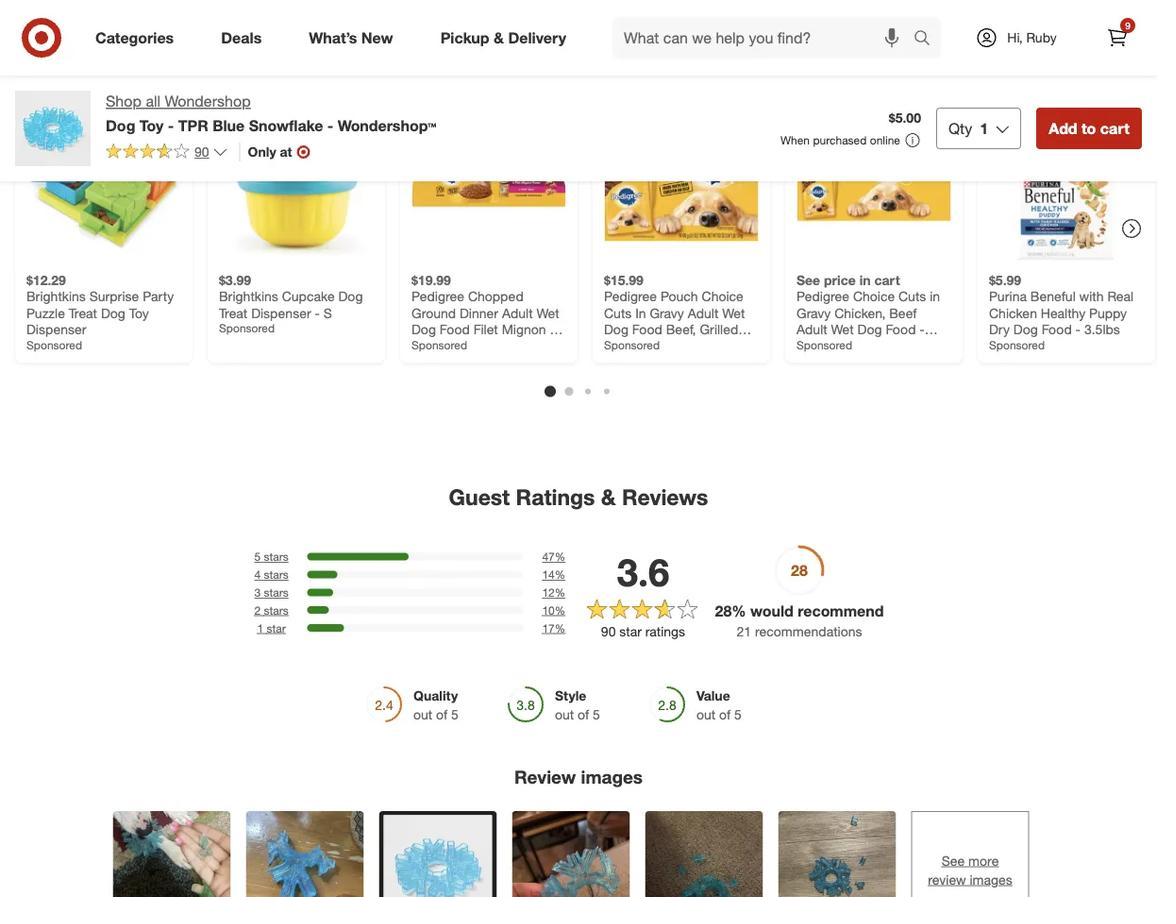Task type: describe. For each thing, give the bounding box(es) containing it.
$5.99 purina beneful with real chicken healthy puppy dry dog food - 3.5lbs sponsored
[[990, 272, 1134, 352]]

qty
[[949, 119, 973, 137]]

% for 17
[[555, 621, 566, 636]]

featured
[[484, 49, 575, 75]]

sponsored inside $3.99 brightkins cupcake dog treat dispenser - s sponsored
[[219, 322, 275, 336]]

wet inside $19.99 pedigree chopped ground dinner adult wet dog food filet mignon & beef - 9.9lbs/12ct variety pack
[[537, 305, 560, 322]]

featured products
[[484, 49, 674, 75]]

dry
[[990, 322, 1010, 338]]

0 horizontal spatial in
[[860, 272, 871, 289]]

hi, ruby
[[1008, 29, 1057, 46]]

out for value out of 5
[[697, 707, 716, 723]]

pedigree inside see price in cart pedigree choice cuts in gravy chicken, beef adult wet dog food - 3.5oz/30ct
[[797, 289, 850, 305]]

of for style
[[578, 707, 590, 723]]

chicken inside $15.99 pedigree pouch choice cuts in gravy adult wet dog food beef, grilled chicken & filet mignon - 3.5oz/18ct variety pack
[[604, 338, 653, 355]]

grilled
[[700, 322, 739, 338]]

guest review image 2 of 7, zoom in image
[[246, 812, 364, 897]]

47 %
[[542, 550, 566, 564]]

s
[[324, 305, 332, 322]]

$3.99
[[219, 272, 251, 289]]

& inside $15.99 pedigree pouch choice cuts in gravy adult wet dog food beef, grilled chicken & filet mignon - 3.5oz/18ct variety pack
[[656, 338, 665, 355]]

snowflake
[[249, 116, 323, 134]]

47
[[542, 550, 555, 564]]

pickup
[[441, 28, 490, 47]]

dog inside "shop all wondershop dog toy - tpr blue snowflake - wondershop™"
[[106, 116, 135, 134]]

guest review image 3 of 7, zoom in image
[[379, 812, 497, 897]]

0 vertical spatial 1
[[981, 119, 989, 137]]

deals link
[[205, 17, 285, 59]]

stars for 3 stars
[[264, 586, 289, 600]]

toy inside $12.29 brightkins surprise party puzzle treat dog toy dispenser sponsored
[[129, 305, 149, 322]]

star for 90
[[620, 623, 642, 640]]

categories link
[[79, 17, 198, 59]]

1 vertical spatial 1
[[257, 621, 264, 636]]

- inside $3.99 brightkins cupcake dog treat dispenser - s sponsored
[[315, 305, 320, 322]]

all
[[146, 92, 161, 110]]

% for 12
[[555, 586, 566, 600]]

$5.00
[[889, 110, 922, 126]]

10
[[542, 604, 555, 618]]

what's new link
[[293, 17, 417, 59]]

to
[[1082, 119, 1097, 137]]

guest
[[449, 485, 510, 511]]

when
[[781, 133, 810, 147]]

party
[[143, 289, 174, 305]]

search
[[906, 30, 951, 49]]

blue
[[213, 116, 245, 134]]

brightkins cupcake dog treat dispenser - s image
[[219, 106, 374, 261]]

cart inside add to cart button
[[1101, 119, 1130, 137]]

9
[[1126, 19, 1131, 31]]

guest ratings & reviews
[[449, 485, 709, 511]]

dog inside $12.29 brightkins surprise party puzzle treat dog toy dispenser sponsored
[[101, 305, 125, 322]]

real
[[1108, 289, 1134, 305]]

deals
[[221, 28, 262, 47]]

reviews
[[622, 485, 709, 511]]

hi,
[[1008, 29, 1023, 46]]

food inside $19.99 pedigree chopped ground dinner adult wet dog food filet mignon & beef - 9.9lbs/12ct variety pack
[[440, 322, 470, 338]]

pouch
[[661, 289, 699, 305]]

cuts inside see price in cart pedigree choice cuts in gravy chicken, beef adult wet dog food - 3.5oz/30ct
[[899, 289, 927, 305]]

pedigree pouch choice cuts in gravy adult wet dog food beef, grilled chicken & filet mignon - 3.5oz/18ct variety pack image
[[604, 106, 759, 261]]

12 %
[[542, 586, 566, 600]]

at
[[280, 143, 292, 160]]

17 %
[[542, 621, 566, 636]]

variety inside $19.99 pedigree chopped ground dinner adult wet dog food filet mignon & beef - 9.9lbs/12ct variety pack
[[522, 338, 562, 355]]

cart inside see price in cart pedigree choice cuts in gravy chicken, beef adult wet dog food - 3.5oz/30ct
[[875, 272, 901, 289]]

4
[[254, 568, 261, 582]]

28 % would recommend 21 recommendations
[[715, 603, 884, 640]]

filet inside $19.99 pedigree chopped ground dinner adult wet dog food filet mignon & beef - 9.9lbs/12ct variety pack
[[474, 322, 498, 338]]

beef inside see price in cart pedigree choice cuts in gravy chicken, beef adult wet dog food - 3.5oz/30ct
[[890, 305, 917, 322]]

see for more
[[942, 853, 965, 869]]

14 %
[[542, 568, 566, 582]]

ground
[[412, 305, 456, 322]]

3.5oz/30ct
[[797, 338, 860, 355]]

mignon inside $15.99 pedigree pouch choice cuts in gravy adult wet dog food beef, grilled chicken & filet mignon - 3.5oz/18ct variety pack
[[696, 338, 741, 355]]

delivery
[[508, 28, 567, 47]]

sponsored up 3.5oz/18ct at top right
[[604, 338, 660, 352]]

% for 47
[[555, 550, 566, 564]]

beneful
[[1031, 289, 1076, 305]]

out for style out of 5
[[555, 707, 574, 723]]

dog inside $15.99 pedigree pouch choice cuts in gravy adult wet dog food beef, grilled chicken & filet mignon - 3.5oz/18ct variety pack
[[604, 322, 629, 338]]

beef inside $19.99 pedigree chopped ground dinner adult wet dog food filet mignon & beef - 9.9lbs/12ct variety pack
[[412, 338, 439, 355]]

choice inside $15.99 pedigree pouch choice cuts in gravy adult wet dog food beef, grilled chicken & filet mignon - 3.5oz/18ct variety pack
[[702, 289, 744, 305]]

$15.99
[[604, 272, 644, 289]]

tpr
[[178, 116, 208, 134]]

$15.99 pedigree pouch choice cuts in gravy adult wet dog food beef, grilled chicken & filet mignon - 3.5oz/18ct variety pack
[[604, 272, 750, 371]]

qty 1
[[949, 119, 989, 137]]

- inside $5.99 purina beneful with real chicken healthy puppy dry dog food - 3.5lbs sponsored
[[1076, 322, 1081, 338]]

quality out of 5
[[414, 688, 459, 723]]

gravy inside $15.99 pedigree pouch choice cuts in gravy adult wet dog food beef, grilled chicken & filet mignon - 3.5oz/18ct variety pack
[[650, 305, 685, 322]]

2 stars
[[254, 604, 289, 618]]

guest review image 5 of 7, zoom in image
[[646, 812, 764, 897]]

- inside see price in cart pedigree choice cuts in gravy chicken, beef adult wet dog food - 3.5oz/30ct
[[920, 322, 925, 338]]

food inside see price in cart pedigree choice cuts in gravy chicken, beef adult wet dog food - 3.5oz/30ct
[[886, 322, 917, 338]]

2
[[254, 604, 261, 618]]

wet inside $15.99 pedigree pouch choice cuts in gravy adult wet dog food beef, grilled chicken & filet mignon - 3.5oz/18ct variety pack
[[723, 305, 746, 322]]

out for quality out of 5
[[414, 707, 433, 723]]

% for 14
[[555, 568, 566, 582]]

what's
[[309, 28, 357, 47]]

& inside pickup & delivery link
[[494, 28, 504, 47]]

chopped
[[468, 289, 524, 305]]

brightkins for treat
[[219, 289, 278, 305]]

see price in cart pedigree choice cuts in gravy chicken, beef adult wet dog food - 3.5oz/30ct
[[797, 272, 941, 355]]

pedigree for $19.99
[[412, 289, 465, 305]]

dispenser inside $12.29 brightkins surprise party puzzle treat dog toy dispenser sponsored
[[26, 322, 86, 338]]

3.6
[[617, 550, 670, 596]]

image of dog toy - tpr blue snowflake - wondershop™ image
[[15, 91, 91, 166]]

5 for value out of 5
[[735, 707, 742, 723]]

9 link
[[1097, 17, 1139, 59]]

what's new
[[309, 28, 393, 47]]

mignon inside $19.99 pedigree chopped ground dinner adult wet dog food filet mignon & beef - 9.9lbs/12ct variety pack
[[502, 322, 546, 338]]

add to cart button
[[1037, 108, 1143, 149]]

28
[[715, 603, 732, 621]]

with
[[1080, 289, 1105, 305]]

treat inside $3.99 brightkins cupcake dog treat dispenser - s sponsored
[[219, 305, 248, 322]]

pedigree choice cuts in gravy chicken, beef adult wet dog food - 3.5oz/30ct image
[[797, 106, 952, 261]]

- inside $15.99 pedigree pouch choice cuts in gravy adult wet dog food beef, grilled chicken & filet mignon - 3.5oz/18ct variety pack
[[744, 338, 750, 355]]

90 link
[[106, 142, 228, 164]]

quality
[[414, 688, 458, 705]]

90 star ratings
[[601, 623, 686, 640]]

guest review image 1 of 7, zoom in image
[[113, 812, 231, 897]]

dispenser inside $3.99 brightkins cupcake dog treat dispenser - s sponsored
[[251, 305, 311, 322]]

healthy
[[1042, 305, 1086, 322]]

dog inside $3.99 brightkins cupcake dog treat dispenser - s sponsored
[[339, 289, 363, 305]]

cupcake
[[282, 289, 335, 305]]

$12.29 brightkins surprise party puzzle treat dog toy dispenser sponsored
[[26, 272, 174, 352]]

chicken,
[[835, 305, 886, 322]]

sponsored down the chicken,
[[797, 338, 853, 352]]

food inside $15.99 pedigree pouch choice cuts in gravy adult wet dog food beef, grilled chicken & filet mignon - 3.5oz/18ct variety pack
[[633, 322, 663, 338]]

categories
[[95, 28, 174, 47]]

$5.99
[[990, 272, 1022, 289]]

more
[[969, 853, 1000, 869]]

filet inside $15.99 pedigree pouch choice cuts in gravy adult wet dog food beef, grilled chicken & filet mignon - 3.5oz/18ct variety pack
[[668, 338, 693, 355]]

- left tpr
[[168, 116, 174, 134]]

puppy
[[1090, 305, 1128, 322]]

add to cart
[[1049, 119, 1130, 137]]

wondershop
[[165, 92, 251, 110]]

pack inside $19.99 pedigree chopped ground dinner adult wet dog food filet mignon & beef - 9.9lbs/12ct variety pack
[[412, 355, 441, 371]]

new
[[362, 28, 393, 47]]



Task type: vqa. For each thing, say whether or not it's contained in the screenshot.
2nd the Pack from right
yes



Task type: locate. For each thing, give the bounding box(es) containing it.
1 horizontal spatial out
[[555, 707, 574, 723]]

3 stars
[[254, 586, 289, 600]]

1 horizontal spatial in
[[930, 289, 941, 305]]

3 out from the left
[[697, 707, 716, 723]]

out inside style out of 5
[[555, 707, 574, 723]]

mignon down the chopped
[[502, 322, 546, 338]]

adult
[[502, 305, 533, 322], [688, 305, 719, 322], [797, 322, 828, 338]]

stars up 4 stars
[[264, 550, 289, 564]]

pedigree left the chopped
[[412, 289, 465, 305]]

% for 10
[[555, 604, 566, 618]]

food down the chopped
[[440, 322, 470, 338]]

see more review images button
[[912, 812, 1030, 897]]

& right 9.9lbs/12ct
[[550, 322, 558, 338]]

2 brightkins from the left
[[219, 289, 278, 305]]

2 horizontal spatial wet
[[832, 322, 854, 338]]

1 horizontal spatial of
[[578, 707, 590, 723]]

out down the value
[[697, 707, 716, 723]]

1 horizontal spatial brightkins
[[219, 289, 278, 305]]

1 horizontal spatial wet
[[723, 305, 746, 322]]

pedigree chopped ground dinner adult wet dog food filet mignon & beef - 9.9lbs/12ct variety pack image
[[412, 106, 567, 261]]

food
[[440, 322, 470, 338], [633, 322, 663, 338], [886, 322, 917, 338], [1042, 322, 1073, 338]]

& right ratings
[[601, 485, 616, 511]]

pack inside $15.99 pedigree pouch choice cuts in gravy adult wet dog food beef, grilled chicken & filet mignon - 3.5oz/18ct variety pack
[[714, 355, 743, 371]]

5 inside quality out of 5
[[452, 707, 459, 723]]

0 vertical spatial cart
[[1101, 119, 1130, 137]]

images down the more
[[970, 872, 1013, 888]]

0 horizontal spatial images
[[581, 766, 643, 788]]

wet down price
[[832, 322, 854, 338]]

choice inside see price in cart pedigree choice cuts in gravy chicken, beef adult wet dog food - 3.5oz/30ct
[[854, 289, 895, 305]]

1 horizontal spatial see
[[942, 853, 965, 869]]

puzzle
[[26, 305, 65, 322]]

gravy inside see price in cart pedigree choice cuts in gravy chicken, beef adult wet dog food - 3.5oz/30ct
[[797, 305, 831, 322]]

of
[[436, 707, 448, 723], [578, 707, 590, 723], [720, 707, 731, 723]]

- inside $19.99 pedigree chopped ground dinner adult wet dog food filet mignon & beef - 9.9lbs/12ct variety pack
[[443, 338, 448, 355]]

beef right the chicken,
[[890, 305, 917, 322]]

value out of 5
[[697, 688, 742, 723]]

sponsored down purina
[[990, 338, 1046, 352]]

10 %
[[542, 604, 566, 618]]

cart right to
[[1101, 119, 1130, 137]]

0 horizontal spatial choice
[[702, 289, 744, 305]]

0 horizontal spatial pack
[[412, 355, 441, 371]]

guest review image 6 of 7, zoom in image
[[779, 812, 897, 897]]

2 treat from the left
[[219, 305, 248, 322]]

3 stars from the top
[[264, 586, 289, 600]]

search button
[[906, 17, 951, 62]]

beef,
[[667, 322, 697, 338]]

stars
[[264, 550, 289, 564], [264, 568, 289, 582], [264, 586, 289, 600], [264, 604, 289, 618]]

% up "14 %"
[[555, 550, 566, 564]]

0 horizontal spatial out
[[414, 707, 433, 723]]

1 vertical spatial beef
[[412, 338, 439, 355]]

5 inside the 'value out of 5'
[[735, 707, 742, 723]]

see up review
[[942, 853, 965, 869]]

- down ground
[[443, 338, 448, 355]]

stars up 2 stars
[[264, 586, 289, 600]]

brightkins inside $12.29 brightkins surprise party puzzle treat dog toy dispenser sponsored
[[26, 289, 86, 305]]

sponsored inside $12.29 brightkins surprise party puzzle treat dog toy dispenser sponsored
[[26, 338, 82, 352]]

out down style
[[555, 707, 574, 723]]

sponsored down the $3.99 in the top of the page
[[219, 322, 275, 336]]

brightkins inside $3.99 brightkins cupcake dog treat dispenser - s sponsored
[[219, 289, 278, 305]]

cuts inside $15.99 pedigree pouch choice cuts in gravy adult wet dog food beef, grilled chicken & filet mignon - 3.5oz/18ct variety pack
[[604, 305, 632, 322]]

dispenser left s
[[251, 305, 311, 322]]

1 horizontal spatial pedigree
[[604, 289, 657, 305]]

% down 10 %
[[555, 621, 566, 636]]

out
[[414, 707, 433, 723], [555, 707, 574, 723], [697, 707, 716, 723]]

review images
[[515, 766, 643, 788]]

variety down beef,
[[671, 355, 710, 371]]

- right snowflake
[[327, 116, 334, 134]]

1 vertical spatial images
[[970, 872, 1013, 888]]

1 vertical spatial cart
[[875, 272, 901, 289]]

treat inside $12.29 brightkins surprise party puzzle treat dog toy dispenser sponsored
[[69, 305, 97, 322]]

stars up 3 stars
[[264, 568, 289, 582]]

gravy up 3.5oz/30ct
[[797, 305, 831, 322]]

1 horizontal spatial adult
[[688, 305, 719, 322]]

stars for 2 stars
[[264, 604, 289, 618]]

% up the 21
[[732, 603, 747, 621]]

only at
[[248, 143, 292, 160]]

- right the chicken,
[[920, 322, 925, 338]]

90
[[195, 143, 209, 160], [601, 623, 616, 640]]

of down the value
[[720, 707, 731, 723]]

%
[[555, 550, 566, 564], [555, 568, 566, 582], [555, 586, 566, 600], [732, 603, 747, 621], [555, 604, 566, 618], [555, 621, 566, 636]]

-
[[168, 116, 174, 134], [327, 116, 334, 134], [315, 305, 320, 322], [920, 322, 925, 338], [1076, 322, 1081, 338], [443, 338, 448, 355], [744, 338, 750, 355]]

3 of from the left
[[720, 707, 731, 723]]

1 brightkins from the left
[[26, 289, 86, 305]]

3.5lbs
[[1085, 322, 1121, 338]]

in left $5.99
[[930, 289, 941, 305]]

wet inside see price in cart pedigree choice cuts in gravy chicken, beef adult wet dog food - 3.5oz/30ct
[[832, 322, 854, 338]]

dispenser down $12.29
[[26, 322, 86, 338]]

chicken down in
[[604, 338, 653, 355]]

brightkins left cupcake at the left of page
[[219, 289, 278, 305]]

- left s
[[315, 305, 320, 322]]

% up 12 %
[[555, 568, 566, 582]]

review
[[515, 766, 576, 788]]

see left price
[[797, 272, 821, 289]]

dog inside $5.99 purina beneful with real chicken healthy puppy dry dog food - 3.5lbs sponsored
[[1014, 322, 1039, 338]]

1 vertical spatial chicken
[[604, 338, 653, 355]]

90 down tpr
[[195, 143, 209, 160]]

% for 28
[[732, 603, 747, 621]]

purina beneful with real chicken healthy puppy dry dog food - 3.5lbs image
[[990, 106, 1145, 261]]

2 horizontal spatial out
[[697, 707, 716, 723]]

wet
[[537, 305, 560, 322], [723, 305, 746, 322], [832, 322, 854, 338]]

variety inside $15.99 pedigree pouch choice cuts in gravy adult wet dog food beef, grilled chicken & filet mignon - 3.5oz/18ct variety pack
[[671, 355, 710, 371]]

0 horizontal spatial cart
[[875, 272, 901, 289]]

5 down quality
[[452, 707, 459, 723]]

0 horizontal spatial cuts
[[604, 305, 632, 322]]

ratings
[[646, 623, 686, 640]]

0 vertical spatial see
[[797, 272, 821, 289]]

pedigree inside $15.99 pedigree pouch choice cuts in gravy adult wet dog food beef, grilled chicken & filet mignon - 3.5oz/18ct variety pack
[[604, 289, 657, 305]]

out down quality
[[414, 707, 433, 723]]

1 vertical spatial toy
[[129, 305, 149, 322]]

1 horizontal spatial pack
[[714, 355, 743, 371]]

adult left the chicken,
[[797, 322, 828, 338]]

& right pickup
[[494, 28, 504, 47]]

in right price
[[860, 272, 871, 289]]

pack down grilled
[[714, 355, 743, 371]]

0 vertical spatial beef
[[890, 305, 917, 322]]

cart
[[1101, 119, 1130, 137], [875, 272, 901, 289]]

% up 10 %
[[555, 586, 566, 600]]

2 out from the left
[[555, 707, 574, 723]]

wet right the chopped
[[537, 305, 560, 322]]

adult right dinner
[[502, 305, 533, 322]]

cart up the chicken,
[[875, 272, 901, 289]]

brightkins for puzzle
[[26, 289, 86, 305]]

14
[[542, 568, 555, 582]]

dinner
[[460, 305, 499, 322]]

dog inside see price in cart pedigree choice cuts in gravy chicken, beef adult wet dog food - 3.5oz/30ct
[[858, 322, 883, 338]]

3
[[254, 586, 261, 600]]

1 right the "qty"
[[981, 119, 989, 137]]

2 pedigree from the left
[[604, 289, 657, 305]]

filet
[[474, 322, 498, 338], [668, 338, 693, 355]]

5 up 4
[[254, 550, 261, 564]]

2 choice from the left
[[854, 289, 895, 305]]

pedigree left pouch
[[604, 289, 657, 305]]

1 horizontal spatial star
[[620, 623, 642, 640]]

1 out from the left
[[414, 707, 433, 723]]

$12.29
[[26, 272, 66, 289]]

5 stars
[[254, 550, 289, 564]]

of for value
[[720, 707, 731, 723]]

cuts right the chicken,
[[899, 289, 927, 305]]

filet left grilled
[[668, 338, 693, 355]]

5 up review images
[[593, 707, 601, 723]]

sponsored inside $5.99 purina beneful with real chicken healthy puppy dry dog food - 3.5lbs sponsored
[[990, 338, 1046, 352]]

brightkins surprise party puzzle treat dog toy dispenser image
[[26, 106, 181, 261]]

adult inside $15.99 pedigree pouch choice cuts in gravy adult wet dog food beef, grilled chicken & filet mignon - 3.5oz/18ct variety pack
[[688, 305, 719, 322]]

see inside see price in cart pedigree choice cuts in gravy chicken, beef adult wet dog food - 3.5oz/30ct
[[797, 272, 821, 289]]

0 horizontal spatial pedigree
[[412, 289, 465, 305]]

2 of from the left
[[578, 707, 590, 723]]

0 horizontal spatial treat
[[69, 305, 97, 322]]

toy down all
[[140, 116, 164, 134]]

review
[[929, 872, 967, 888]]

4 stars from the top
[[264, 604, 289, 618]]

of for quality
[[436, 707, 448, 723]]

1 horizontal spatial cuts
[[899, 289, 927, 305]]

toy inside "shop all wondershop dog toy - tpr blue snowflake - wondershop™"
[[140, 116, 164, 134]]

0 vertical spatial images
[[581, 766, 643, 788]]

purchased
[[813, 133, 867, 147]]

9.9lbs/12ct
[[452, 338, 518, 355]]

1 horizontal spatial dispenser
[[251, 305, 311, 322]]

toy right puzzle
[[129, 305, 149, 322]]

1 horizontal spatial gravy
[[797, 305, 831, 322]]

brightkins left surprise
[[26, 289, 86, 305]]

pickup & delivery link
[[425, 17, 590, 59]]

chicken inside $5.99 purina beneful with real chicken healthy puppy dry dog food - 3.5lbs sponsored
[[990, 305, 1038, 322]]

5 inside style out of 5
[[593, 707, 601, 723]]

mignon down pouch
[[696, 338, 741, 355]]

0 vertical spatial toy
[[140, 116, 164, 134]]

1 horizontal spatial images
[[970, 872, 1013, 888]]

5 for style out of 5
[[593, 707, 601, 723]]

surprise
[[89, 289, 139, 305]]

% up the 17 %
[[555, 604, 566, 618]]

ratings
[[516, 485, 595, 511]]

wondershop™
[[338, 116, 437, 134]]

1 food from the left
[[440, 322, 470, 338]]

see for price
[[797, 272, 821, 289]]

stars for 4 stars
[[264, 568, 289, 582]]

images
[[581, 766, 643, 788], [970, 872, 1013, 888]]

&
[[494, 28, 504, 47], [550, 322, 558, 338], [656, 338, 665, 355], [601, 485, 616, 511]]

0 horizontal spatial chicken
[[604, 338, 653, 355]]

add
[[1049, 119, 1078, 137]]

filet down the chopped
[[474, 322, 498, 338]]

sponsored down puzzle
[[26, 338, 82, 352]]

recommend
[[798, 603, 884, 621]]

0 horizontal spatial wet
[[537, 305, 560, 322]]

2 horizontal spatial pedigree
[[797, 289, 850, 305]]

0 horizontal spatial beef
[[412, 338, 439, 355]]

1 horizontal spatial variety
[[671, 355, 710, 371]]

0 vertical spatial chicken
[[990, 305, 1038, 322]]

1 horizontal spatial 1
[[981, 119, 989, 137]]

stars down 3 stars
[[264, 604, 289, 618]]

variety right 9.9lbs/12ct
[[522, 338, 562, 355]]

1 horizontal spatial chicken
[[990, 305, 1038, 322]]

brightkins
[[26, 289, 86, 305], [219, 289, 278, 305]]

of inside style out of 5
[[578, 707, 590, 723]]

90 for 90
[[195, 143, 209, 160]]

online
[[871, 133, 901, 147]]

of down quality
[[436, 707, 448, 723]]

of down style
[[578, 707, 590, 723]]

of inside quality out of 5
[[436, 707, 448, 723]]

90 inside the 90 link
[[195, 143, 209, 160]]

choice up grilled
[[702, 289, 744, 305]]

only
[[248, 143, 276, 160]]

12
[[542, 586, 555, 600]]

adult right in
[[688, 305, 719, 322]]

cuts left in
[[604, 305, 632, 322]]

treat right puzzle
[[69, 305, 97, 322]]

0 horizontal spatial dispenser
[[26, 322, 86, 338]]

pack
[[412, 355, 441, 371], [714, 355, 743, 371]]

beef down ground
[[412, 338, 439, 355]]

1
[[981, 119, 989, 137], [257, 621, 264, 636]]

of inside the 'value out of 5'
[[720, 707, 731, 723]]

0 horizontal spatial mignon
[[502, 322, 546, 338]]

1 stars from the top
[[264, 550, 289, 564]]

wet right beef,
[[723, 305, 746, 322]]

1 horizontal spatial choice
[[854, 289, 895, 305]]

5 down the 21
[[735, 707, 742, 723]]

pack down ground
[[412, 355, 441, 371]]

0 horizontal spatial adult
[[502, 305, 533, 322]]

food left beef,
[[633, 322, 663, 338]]

images right review
[[581, 766, 643, 788]]

see inside see more review images
[[942, 853, 965, 869]]

1 of from the left
[[436, 707, 448, 723]]

3 food from the left
[[886, 322, 917, 338]]

chicken down $5.99
[[990, 305, 1038, 322]]

1 pedigree from the left
[[412, 289, 465, 305]]

gravy
[[650, 305, 685, 322], [797, 305, 831, 322]]

products
[[581, 49, 674, 75]]

would
[[751, 603, 794, 621]]

0 horizontal spatial filet
[[474, 322, 498, 338]]

0 horizontal spatial gravy
[[650, 305, 685, 322]]

90 for 90 star ratings
[[601, 623, 616, 640]]

- left 3.5lbs
[[1076, 322, 1081, 338]]

1 horizontal spatial cart
[[1101, 119, 1130, 137]]

star left ratings
[[620, 623, 642, 640]]

1 treat from the left
[[69, 305, 97, 322]]

90 right the 17 %
[[601, 623, 616, 640]]

$19.99
[[412, 272, 451, 289]]

4 stars
[[254, 568, 289, 582]]

2 horizontal spatial adult
[[797, 322, 828, 338]]

food inside $5.99 purina beneful with real chicken healthy puppy dry dog food - 3.5lbs sponsored
[[1042, 322, 1073, 338]]

out inside the 'value out of 5'
[[697, 707, 716, 723]]

in
[[860, 272, 871, 289], [930, 289, 941, 305]]

1 gravy from the left
[[650, 305, 685, 322]]

purina
[[990, 289, 1027, 305]]

star for 1
[[267, 621, 286, 636]]

ruby
[[1027, 29, 1057, 46]]

1 choice from the left
[[702, 289, 744, 305]]

price
[[825, 272, 856, 289]]

pedigree inside $19.99 pedigree chopped ground dinner adult wet dog food filet mignon & beef - 9.9lbs/12ct variety pack
[[412, 289, 465, 305]]

pedigree for $15.99
[[604, 289, 657, 305]]

1 horizontal spatial mignon
[[696, 338, 741, 355]]

3 pedigree from the left
[[797, 289, 850, 305]]

out inside quality out of 5
[[414, 707, 433, 723]]

- right grilled
[[744, 338, 750, 355]]

in
[[636, 305, 647, 322]]

food right the chicken,
[[886, 322, 917, 338]]

& inside $19.99 pedigree chopped ground dinner adult wet dog food filet mignon & beef - 9.9lbs/12ct variety pack
[[550, 322, 558, 338]]

What can we help you find? suggestions appear below search field
[[613, 17, 919, 59]]

beef
[[890, 305, 917, 322], [412, 338, 439, 355]]

1 pack from the left
[[412, 355, 441, 371]]

2 horizontal spatial of
[[720, 707, 731, 723]]

2 pack from the left
[[714, 355, 743, 371]]

1 horizontal spatial filet
[[668, 338, 693, 355]]

shop
[[106, 92, 142, 110]]

choice
[[702, 289, 744, 305], [854, 289, 895, 305]]

recommendations
[[755, 624, 863, 640]]

dog inside $19.99 pedigree chopped ground dinner adult wet dog food filet mignon & beef - 9.9lbs/12ct variety pack
[[412, 322, 436, 338]]

guest review image 4 of 7, zoom in image
[[512, 812, 630, 897]]

& left beef,
[[656, 338, 665, 355]]

0 vertical spatial 90
[[195, 143, 209, 160]]

2 stars from the top
[[264, 568, 289, 582]]

pedigree up 3.5oz/30ct
[[797, 289, 850, 305]]

1 vertical spatial 90
[[601, 623, 616, 640]]

choice up 3.5oz/30ct
[[854, 289, 895, 305]]

adult inside see price in cart pedigree choice cuts in gravy chicken, beef adult wet dog food - 3.5oz/30ct
[[797, 322, 828, 338]]

5
[[254, 550, 261, 564], [452, 707, 459, 723], [593, 707, 601, 723], [735, 707, 742, 723]]

stars for 5 stars
[[264, 550, 289, 564]]

star down 2 stars
[[267, 621, 286, 636]]

1 down 2
[[257, 621, 264, 636]]

1 horizontal spatial beef
[[890, 305, 917, 322]]

4 food from the left
[[1042, 322, 1073, 338]]

0 horizontal spatial 1
[[257, 621, 264, 636]]

adult inside $19.99 pedigree chopped ground dinner adult wet dog food filet mignon & beef - 9.9lbs/12ct variety pack
[[502, 305, 533, 322]]

5 for quality out of 5
[[452, 707, 459, 723]]

0 horizontal spatial see
[[797, 272, 821, 289]]

cuts
[[899, 289, 927, 305], [604, 305, 632, 322]]

0 horizontal spatial of
[[436, 707, 448, 723]]

pickup & delivery
[[441, 28, 567, 47]]

17
[[542, 621, 555, 636]]

0 horizontal spatial 90
[[195, 143, 209, 160]]

treat down the $3.99 in the top of the page
[[219, 305, 248, 322]]

images inside see more review images
[[970, 872, 1013, 888]]

sponsored down ground
[[412, 338, 468, 352]]

gravy right in
[[650, 305, 685, 322]]

2 gravy from the left
[[797, 305, 831, 322]]

% inside 28 % would recommend 21 recommendations
[[732, 603, 747, 621]]

0 horizontal spatial star
[[267, 621, 286, 636]]

2 food from the left
[[633, 322, 663, 338]]

food down beneful
[[1042, 322, 1073, 338]]

0 horizontal spatial variety
[[522, 338, 562, 355]]

1 horizontal spatial treat
[[219, 305, 248, 322]]

0 horizontal spatial brightkins
[[26, 289, 86, 305]]

1 horizontal spatial 90
[[601, 623, 616, 640]]

1 vertical spatial see
[[942, 853, 965, 869]]

when purchased online
[[781, 133, 901, 147]]



